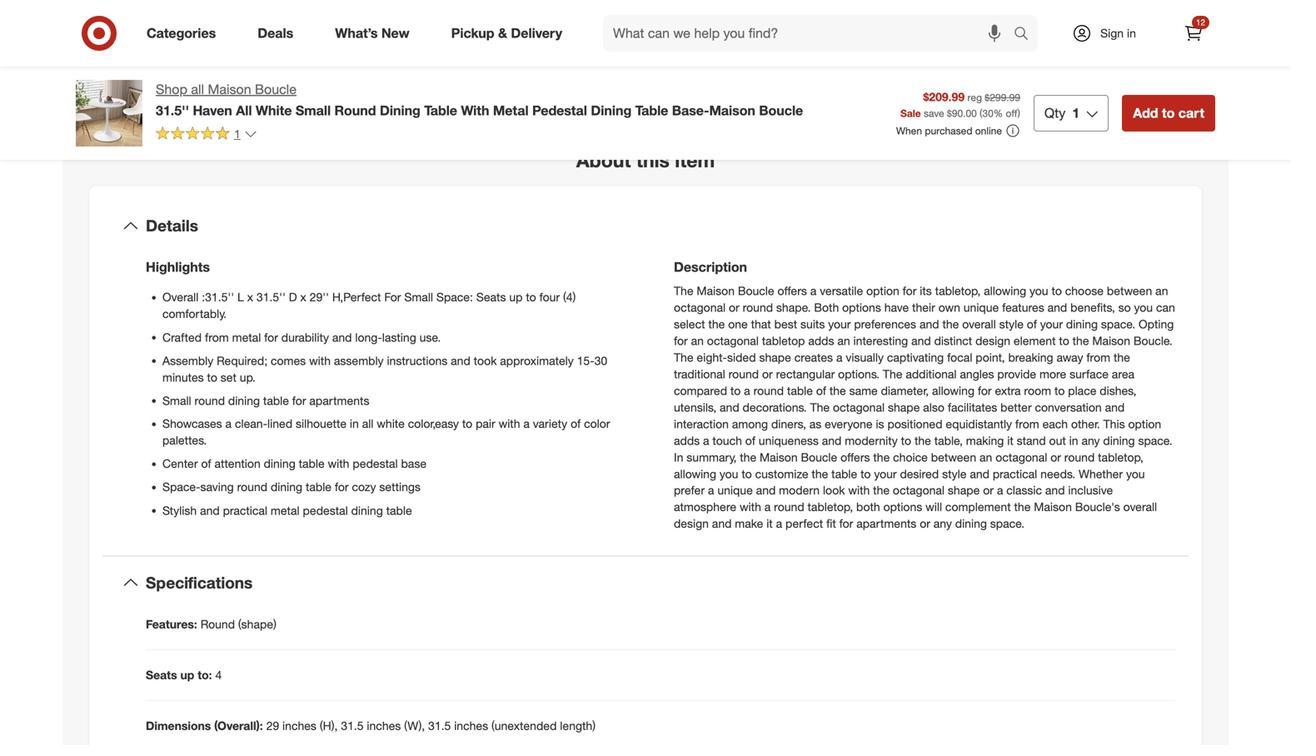 Task type: describe. For each thing, give the bounding box(es) containing it.
up.
[[240, 370, 256, 385]]

maison down classic
[[1034, 500, 1072, 515]]

color,easy
[[408, 417, 459, 431]]

$209.99 reg $299.99 sale save $ 90.00 ( 30 % off )
[[901, 90, 1020, 119]]

1 horizontal spatial unique
[[964, 300, 999, 315]]

an up visually
[[838, 333, 850, 348]]

round up the "whether"
[[1065, 450, 1095, 465]]

the up select
[[674, 284, 694, 298]]

table down center of attention dining table with pedestal base
[[306, 480, 332, 495]]

and down the everyone
[[822, 433, 842, 448]]

what's new
[[335, 25, 410, 41]]

maison up all
[[208, 81, 251, 97]]

)
[[1018, 107, 1020, 119]]

1 vertical spatial from
[[1087, 350, 1111, 365]]

and down customize
[[756, 483, 776, 498]]

(unextended
[[491, 719, 557, 734]]

and down atmosphere
[[712, 517, 732, 531]]

metal
[[493, 102, 529, 119]]

or up one
[[729, 300, 740, 315]]

utensils,
[[674, 400, 717, 415]]

required;
[[217, 353, 268, 368]]

same
[[849, 383, 878, 398]]

features:
[[146, 617, 197, 632]]

in
[[674, 450, 683, 465]]

lined
[[267, 417, 293, 431]]

1 horizontal spatial your
[[874, 467, 897, 481]]

octagonal up select
[[674, 300, 726, 315]]

1 horizontal spatial between
[[1107, 284, 1152, 298]]

boucle up white
[[255, 81, 297, 97]]

select
[[674, 317, 705, 331]]

to up both
[[861, 467, 871, 481]]

specifications
[[146, 573, 253, 593]]

white
[[256, 102, 292, 119]]

1 vertical spatial allowing
[[932, 383, 975, 398]]

dining down cozy
[[351, 503, 383, 518]]

all
[[236, 102, 252, 119]]

or down will
[[920, 517, 930, 531]]

fit
[[826, 517, 836, 531]]

you up features
[[1030, 284, 1049, 298]]

0 horizontal spatial any
[[934, 517, 952, 531]]

1 vertical spatial offers
[[841, 450, 870, 465]]

the up look
[[812, 467, 828, 481]]

the up both
[[873, 483, 890, 498]]

shop
[[156, 81, 187, 97]]

sign
[[1101, 26, 1124, 40]]

a left perfect on the right bottom
[[776, 517, 782, 531]]

an up can
[[1156, 284, 1168, 298]]

in inside description the maison boucle offers a versatile option for its tabletop, allowing you to choose between an octagonal or round shape. both options have their own unique features and benefits, so you can select the one that best suits your preferences and the overall style of your dining space. opting for an octagonal tabletop adds an interesting and distinct design element to the maison boucle. the eight-sided shape creates a visually captivating focal point, breaking away from the traditional round or rectangular options. the additional angles provide more surface area compared to a round table of the same diameter, allowing for extra room to place dishes, utensils, and decorations. the octagonal shape also facilitates better conversation and interaction among diners, as everyone is positioned equidistantly from each other. this option adds a touch of uniqueness and modernity to the table, making it stand out in any dining space. in summary, the maison boucle offers the choice between an octagonal or round tabletop, allowing you to customize the table to your desired style and practical needs. whether you prefer a unique and modern look with the octagonal shape or a classic and inclusive atmosphere with a round tabletop, both options will complement the maison boucle's overall design and make it a perfect fit for apartments or any dining space.
[[1069, 433, 1078, 448]]

2 horizontal spatial your
[[1040, 317, 1063, 331]]

you down summary,
[[720, 467, 738, 481]]

octagonal down one
[[707, 333, 759, 348]]

for right fit
[[839, 517, 853, 531]]

instructions
[[387, 353, 448, 368]]

haven
[[193, 102, 232, 119]]

this
[[1104, 417, 1125, 431]]

0 horizontal spatial from
[[205, 330, 229, 345]]

the up the "traditional"
[[674, 350, 694, 365]]

space-
[[162, 480, 200, 495]]

and down "needs."
[[1045, 483, 1065, 498]]

1 x from the left
[[247, 290, 253, 305]]

perfect
[[786, 517, 823, 531]]

0 vertical spatial shape
[[759, 350, 791, 365]]

both
[[856, 500, 880, 515]]

1 vertical spatial tabletop,
[[1098, 450, 1144, 465]]

1 horizontal spatial design
[[976, 333, 1011, 348]]

dining up space-saving round dining table for cozy settings
[[264, 457, 296, 471]]

visually
[[846, 350, 884, 365]]

0 horizontal spatial tabletop,
[[808, 500, 853, 515]]

with down 'silhouette'
[[328, 457, 349, 471]]

features
[[1002, 300, 1044, 315]]

boucle up "that"
[[738, 284, 774, 298]]

to down 'sided'
[[731, 383, 741, 398]]

an down select
[[691, 333, 704, 348]]

round up showcases at the bottom of the page
[[195, 393, 225, 408]]

comes
[[271, 353, 306, 368]]

1 horizontal spatial metal
[[271, 503, 300, 518]]

more inside button
[[331, 82, 361, 99]]

a up 'both' on the right of page
[[810, 284, 817, 298]]

round down attention
[[237, 480, 267, 495]]

shape.
[[776, 300, 811, 315]]

0 horizontal spatial practical
[[223, 503, 267, 518]]

of down among
[[745, 433, 756, 448]]

0 horizontal spatial space.
[[990, 517, 1025, 531]]

qty 1
[[1045, 105, 1080, 121]]

versatile
[[820, 284, 863, 298]]

white
[[377, 417, 405, 431]]

so
[[1119, 300, 1131, 315]]

opting
[[1139, 317, 1174, 331]]

surface
[[1070, 367, 1109, 381]]

apartments inside description the maison boucle offers a versatile option for its tabletop, allowing you to choose between an octagonal or round shape. both options have their own unique features and benefits, so you can select the one that best suits your preferences and the overall style of your dining space. opting for an octagonal tabletop adds an interesting and distinct design element to the maison boucle. the eight-sided shape creates a visually captivating focal point, breaking away from the traditional round or rectangular options. the additional angles provide more surface area compared to a round table of the same diameter, allowing for extra room to place dishes, utensils, and decorations. the octagonal shape also facilitates better conversation and interaction among diners, as everyone is positioned equidistantly from each other. this option adds a touch of uniqueness and modernity to the table, making it stand out in any dining space. in summary, the maison boucle offers the choice between an octagonal or round tabletop, allowing you to customize the table to your desired style and practical needs. whether you prefer a unique and modern look with the octagonal shape or a classic and inclusive atmosphere with a round tabletop, both options will complement the maison boucle's overall design and make it a perfect fit for apartments or any dining space.
[[857, 517, 917, 531]]

and up complement
[[970, 467, 990, 481]]

the left one
[[708, 317, 725, 331]]

each
[[1043, 417, 1068, 431]]

octagonal down the 'stand'
[[996, 450, 1047, 465]]

all inside shop all maison boucle 31.5'' haven all white small round dining table with metal pedestal dining table base-maison boucle
[[191, 81, 204, 97]]

classic
[[1007, 483, 1042, 498]]

dining down benefits,
[[1066, 317, 1098, 331]]

eight-
[[697, 350, 727, 365]]

to inside overall :31.5'' l x 31.5'' d x 29'' h,perfect for small space: seats up to four (4) comfortably.
[[526, 290, 536, 305]]

and down the choose
[[1048, 300, 1067, 315]]

1 inches from the left
[[282, 719, 317, 734]]

cozy
[[352, 480, 376, 495]]

0 horizontal spatial option
[[866, 284, 900, 298]]

round down 'sided'
[[729, 367, 759, 381]]

table down settings
[[386, 503, 412, 518]]

a down customize
[[765, 500, 771, 515]]

0 horizontal spatial your
[[828, 317, 851, 331]]

the up diameter, on the bottom of the page
[[883, 367, 903, 381]]

set
[[221, 370, 237, 385]]

stylish and practical metal pedestal dining table
[[162, 503, 412, 518]]

variety
[[533, 417, 567, 431]]

with up make
[[740, 500, 761, 515]]

assembly required; comes with assembly instructions and took approximately 15-30 minutes to set up.
[[162, 353, 608, 385]]

1 horizontal spatial any
[[1082, 433, 1100, 448]]

an down making
[[980, 450, 992, 465]]

sale
[[901, 107, 921, 119]]

dining up stylish and practical metal pedestal dining table at the left bottom
[[271, 480, 302, 495]]

(h),
[[320, 719, 338, 734]]

and inside assembly required; comes with assembly instructions and took approximately 15-30 minutes to set up.
[[451, 353, 470, 368]]

and up "this"
[[1105, 400, 1125, 415]]

area
[[1112, 367, 1135, 381]]

dimensions (overall): 29 inches (h), 31.5 inches (w), 31.5 inches (unextended length)
[[146, 719, 596, 734]]

overall
[[162, 290, 199, 305]]

interesting
[[854, 333, 908, 348]]

suits
[[801, 317, 825, 331]]

and up captivating
[[911, 333, 931, 348]]

0 horizontal spatial pedestal
[[303, 503, 348, 518]]

a down interaction
[[703, 433, 709, 448]]

details
[[146, 216, 198, 235]]

or up decorations.
[[762, 367, 773, 381]]

table up look
[[832, 467, 857, 481]]

what's
[[335, 25, 378, 41]]

What can we help you find? suggestions appear below search field
[[603, 15, 1018, 52]]

table up space-saving round dining table for cozy settings
[[299, 457, 325, 471]]

2 horizontal spatial allowing
[[984, 284, 1026, 298]]

1 vertical spatial between
[[931, 450, 977, 465]]

the up as
[[810, 400, 830, 415]]

0 horizontal spatial seats
[[146, 668, 177, 683]]

0 horizontal spatial 1
[[234, 127, 241, 141]]

haven small round dining table,31.5'' with metal pedestal dining table base-maison boucle, 6 of 9 image
[[357, 0, 626, 59]]

0 vertical spatial in
[[1127, 26, 1136, 40]]

pedestal
[[532, 102, 587, 119]]

stand
[[1017, 433, 1046, 448]]

90.00
[[952, 107, 977, 119]]

both
[[814, 300, 839, 315]]

0 vertical spatial apartments
[[309, 393, 369, 408]]

and left long-
[[332, 330, 352, 345]]

:31.5''
[[202, 290, 234, 305]]

online
[[975, 125, 1002, 137]]

1 vertical spatial unique
[[718, 483, 753, 498]]

2 dining from the left
[[591, 102, 632, 119]]

extra
[[995, 383, 1021, 398]]

crafted from metal for durability and long-lasting use.
[[162, 330, 441, 345]]

a left clean-
[[225, 417, 232, 431]]

you right so
[[1134, 300, 1153, 315]]

for down select
[[674, 333, 688, 348]]

to left the choose
[[1052, 284, 1062, 298]]

to left customize
[[742, 467, 752, 481]]

room
[[1024, 383, 1051, 398]]

of down rectangular
[[816, 383, 826, 398]]

is
[[876, 417, 884, 431]]

long-
[[355, 330, 382, 345]]

boucle down as
[[801, 450, 837, 465]]

for left its
[[903, 284, 917, 298]]

4
[[215, 668, 222, 683]]

29''
[[310, 290, 329, 305]]

pickup
[[451, 25, 494, 41]]

the down modernity
[[873, 450, 890, 465]]

1 vertical spatial option
[[1128, 417, 1161, 431]]

to inside showcases a clean-lined silhouette in all white color,easy to pair with a variety of color palettes.
[[462, 417, 473, 431]]

31.5'' for haven
[[156, 102, 189, 119]]

the down own
[[943, 317, 959, 331]]

1 horizontal spatial overall
[[1124, 500, 1157, 515]]

the down the positioned
[[915, 433, 931, 448]]

haven small round dining table,31.5'' with metal pedestal dining table base-maison boucle, 5 of 9 image
[[76, 0, 344, 59]]

2 x from the left
[[300, 290, 306, 305]]

maison up the area
[[1093, 333, 1131, 348]]

crafted
[[162, 330, 202, 345]]

$299.99
[[985, 91, 1020, 104]]

the down touch
[[740, 450, 757, 465]]

a left variety
[[523, 417, 530, 431]]

prefer
[[674, 483, 705, 498]]

as
[[810, 417, 822, 431]]

to up choice
[[901, 433, 911, 448]]

to inside add to cart button
[[1162, 105, 1175, 121]]

for down angles
[[978, 383, 992, 398]]

specifications button
[[102, 557, 1189, 610]]

dining down up.
[[228, 393, 260, 408]]

29
[[266, 719, 279, 734]]

for left cozy
[[335, 480, 349, 495]]

0 horizontal spatial metal
[[232, 330, 261, 345]]

small round dining table for apartments
[[162, 393, 369, 408]]

choose
[[1065, 284, 1104, 298]]

description
[[674, 259, 747, 276]]

pickup & delivery link
[[437, 15, 583, 52]]

center of attention dining table with pedestal base
[[162, 457, 427, 471]]

sign in
[[1101, 26, 1136, 40]]

the down classic
[[1014, 500, 1031, 515]]

to up conversation
[[1055, 383, 1065, 398]]

description the maison boucle offers a versatile option for its tabletop, allowing you to choose between an octagonal or round shape. both options have their own unique features and benefits, so you can select the one that best suits your preferences and the overall style of your dining space. opting for an octagonal tabletop adds an interesting and distinct design element to the maison boucle. the eight-sided shape creates a visually captivating focal point, breaking away from the traditional round or rectangular options. the additional angles provide more surface area compared to a round table of the same diameter, allowing for extra room to place dishes, utensils, and decorations. the octagonal shape also facilitates better conversation and interaction among diners, as everyone is positioned equidistantly from each other. this option adds a touch of uniqueness and modernity to the table, making it stand out in any dining space. in summary, the maison boucle offers the choice between an octagonal or round tabletop, allowing you to customize the table to your desired style and practical needs. whether you prefer a unique and modern look with the octagonal shape or a classic and inclusive atmosphere with a round tabletop, both options will complement the maison boucle's overall design and make it a perfect fit for apartments or any dining space.
[[674, 259, 1175, 531]]

0 vertical spatial pedestal
[[353, 457, 398, 471]]



Task type: vqa. For each thing, say whether or not it's contained in the screenshot.
the bottommost up
yes



Task type: locate. For each thing, give the bounding box(es) containing it.
2 vertical spatial shape
[[948, 483, 980, 498]]

1 horizontal spatial up
[[509, 290, 523, 305]]

2 horizontal spatial tabletop,
[[1098, 450, 1144, 465]]

1 vertical spatial small
[[404, 290, 433, 305]]

1 vertical spatial it
[[767, 517, 773, 531]]

place
[[1068, 383, 1097, 398]]

all inside showcases a clean-lined silhouette in all white color,easy to pair with a variety of color palettes.
[[362, 417, 374, 431]]

settings
[[379, 480, 421, 495]]

the up away
[[1073, 333, 1089, 348]]

from up the 'stand'
[[1015, 417, 1039, 431]]

about this item
[[576, 149, 715, 172]]

pedestal up cozy
[[353, 457, 398, 471]]

(w),
[[404, 719, 425, 734]]

whether
[[1079, 467, 1123, 481]]

allowing up features
[[984, 284, 1026, 298]]

space.
[[1101, 317, 1136, 331], [1138, 433, 1173, 448], [990, 517, 1025, 531]]

in inside showcases a clean-lined silhouette in all white color,easy to pair with a variety of color palettes.
[[350, 417, 359, 431]]

from
[[205, 330, 229, 345], [1087, 350, 1111, 365], [1015, 417, 1039, 431]]

and down their at right top
[[920, 317, 939, 331]]

make
[[735, 517, 763, 531]]

a up atmosphere
[[708, 483, 714, 498]]

of inside showcases a clean-lined silhouette in all white color,easy to pair with a variety of color palettes.
[[571, 417, 581, 431]]

approximately
[[500, 353, 574, 368]]

unique up atmosphere
[[718, 483, 753, 498]]

0 vertical spatial options
[[842, 300, 881, 315]]

d
[[289, 290, 297, 305]]

0 vertical spatial overall
[[962, 317, 996, 331]]

1 vertical spatial 30
[[595, 353, 608, 368]]

and
[[1048, 300, 1067, 315], [920, 317, 939, 331], [332, 330, 352, 345], [911, 333, 931, 348], [451, 353, 470, 368], [720, 400, 739, 415], [1105, 400, 1125, 415], [822, 433, 842, 448], [970, 467, 990, 481], [756, 483, 776, 498], [1045, 483, 1065, 498], [200, 503, 220, 518], [712, 517, 732, 531]]

that
[[751, 317, 771, 331]]

1 horizontal spatial option
[[1128, 417, 1161, 431]]

traditional
[[674, 367, 725, 381]]

table down rectangular
[[787, 383, 813, 398]]

in right 'silhouette'
[[350, 417, 359, 431]]

positioned
[[888, 417, 943, 431]]

octagonal down same
[[833, 400, 885, 415]]

dining
[[380, 102, 421, 119], [591, 102, 632, 119]]

boucle
[[255, 81, 297, 97], [759, 102, 803, 119], [738, 284, 774, 298], [801, 450, 837, 465]]

0 vertical spatial adds
[[808, 333, 834, 348]]

offers
[[778, 284, 807, 298], [841, 450, 870, 465]]

1 vertical spatial apartments
[[857, 517, 917, 531]]

1 vertical spatial 31.5''
[[256, 290, 286, 305]]

assembly
[[334, 353, 384, 368]]

maison up customize
[[760, 450, 798, 465]]

1 horizontal spatial seats
[[476, 290, 506, 305]]

captivating
[[887, 350, 944, 365]]

30 inside assembly required; comes with assembly instructions and took approximately 15-30 minutes to set up.
[[595, 353, 608, 368]]

0 vertical spatial 31.5''
[[156, 102, 189, 119]]

0 horizontal spatial offers
[[778, 284, 807, 298]]

tabletop, up the "whether"
[[1098, 450, 1144, 465]]

0 horizontal spatial round
[[201, 617, 235, 632]]

or up complement
[[983, 483, 994, 498]]

1 horizontal spatial allowing
[[932, 383, 975, 398]]

the left same
[[830, 383, 846, 398]]

12 link
[[1175, 15, 1212, 52]]

2 vertical spatial small
[[162, 393, 191, 408]]

30 up online
[[983, 107, 994, 119]]

1 vertical spatial more
[[1040, 367, 1067, 381]]

round up "that"
[[743, 300, 773, 315]]

0 vertical spatial tabletop,
[[935, 284, 981, 298]]

round
[[335, 102, 376, 119], [201, 617, 235, 632]]

conversation
[[1035, 400, 1102, 415]]

pickup & delivery
[[451, 25, 562, 41]]

base
[[401, 457, 427, 471]]

unique
[[964, 300, 999, 315], [718, 483, 753, 498]]

0 vertical spatial round
[[335, 102, 376, 119]]

0 vertical spatial seats
[[476, 290, 506, 305]]

0 horizontal spatial small
[[162, 393, 191, 408]]

design
[[976, 333, 1011, 348], [674, 517, 709, 531]]

octagonal down desired
[[893, 483, 945, 498]]

preferences
[[854, 317, 916, 331]]

the up the area
[[1114, 350, 1130, 365]]

0 horizontal spatial shape
[[759, 350, 791, 365]]

and left took
[[451, 353, 470, 368]]

with up both
[[848, 483, 870, 498]]

up inside overall :31.5'' l x 31.5'' d x 29'' h,perfect for small space: seats up to four (4) comfortably.
[[509, 290, 523, 305]]

offers up shape.
[[778, 284, 807, 298]]

small right for
[[404, 290, 433, 305]]

seats up to: 4
[[146, 668, 222, 683]]

0 vertical spatial practical
[[993, 467, 1037, 481]]

1 vertical spatial options
[[884, 500, 922, 515]]

among
[[732, 417, 768, 431]]

deals
[[258, 25, 293, 41]]

their
[[912, 300, 935, 315]]

30
[[983, 107, 994, 119], [595, 353, 608, 368]]

1 horizontal spatial style
[[999, 317, 1024, 331]]

1 horizontal spatial all
[[362, 417, 374, 431]]

30 up color
[[595, 353, 608, 368]]

inches right 29
[[282, 719, 317, 734]]

more inside description the maison boucle offers a versatile option for its tabletop, allowing you to choose between an octagonal or round shape. both options have their own unique features and benefits, so you can select the one that best suits your preferences and the overall style of your dining space. opting for an octagonal tabletop adds an interesting and distinct design element to the maison boucle. the eight-sided shape creates a visually captivating focal point, breaking away from the traditional round or rectangular options. the additional angles provide more surface area compared to a round table of the same diameter, allowing for extra room to place dishes, utensils, and decorations. the octagonal shape also facilitates better conversation and interaction among diners, as everyone is positioned equidistantly from each other. this option adds a touch of uniqueness and modernity to the table, making it stand out in any dining space. in summary, the maison boucle offers the choice between an octagonal or round tabletop, allowing you to customize the table to your desired style and practical needs. whether you prefer a unique and modern look with the octagonal shape or a classic and inclusive atmosphere with a round tabletop, both options will complement the maison boucle's overall design and make it a perfect fit for apartments or any dining space.
[[1040, 367, 1067, 381]]

to up away
[[1059, 333, 1069, 348]]

of up saving
[[201, 457, 211, 471]]

the
[[674, 284, 694, 298], [674, 350, 694, 365], [883, 367, 903, 381], [810, 400, 830, 415]]

desired
[[900, 467, 939, 481]]

1 horizontal spatial in
[[1069, 433, 1078, 448]]

1
[[1072, 105, 1080, 121], [234, 127, 241, 141]]

0 horizontal spatial table
[[424, 102, 457, 119]]

30 inside $209.99 reg $299.99 sale save $ 90.00 ( 30 % off )
[[983, 107, 994, 119]]

practical up classic
[[993, 467, 1037, 481]]

1 horizontal spatial 31.5
[[428, 719, 451, 734]]

practical down saving
[[223, 503, 267, 518]]

0 vertical spatial allowing
[[984, 284, 1026, 298]]

small down minutes
[[162, 393, 191, 408]]

table left base-
[[635, 102, 668, 119]]

2 31.5 from the left
[[428, 719, 451, 734]]

1 horizontal spatial shape
[[888, 400, 920, 415]]

shape down tabletop
[[759, 350, 791, 365]]

inclusive
[[1068, 483, 1113, 498]]

1 vertical spatial up
[[180, 668, 194, 683]]

1 vertical spatial space.
[[1138, 433, 1173, 448]]

you right the "whether"
[[1126, 467, 1145, 481]]

dining up about on the top of the page
[[591, 102, 632, 119]]

complement
[[945, 500, 1011, 515]]

your up the element
[[1040, 317, 1063, 331]]

with inside assembly required; comes with assembly instructions and took approximately 15-30 minutes to set up.
[[309, 353, 331, 368]]

allowing up facilitates
[[932, 383, 975, 398]]

dining down "this"
[[1103, 433, 1135, 448]]

and down saving
[[200, 503, 220, 518]]

31.5'' inside shop all maison boucle 31.5'' haven all white small round dining table with metal pedestal dining table base-maison boucle
[[156, 102, 189, 119]]

showcases
[[162, 417, 222, 431]]

boucle down what can we help you find? suggestions appear below search box
[[759, 102, 803, 119]]

in right sign
[[1127, 26, 1136, 40]]

apartments up 'silhouette'
[[309, 393, 369, 408]]

1 vertical spatial in
[[350, 417, 359, 431]]

1 horizontal spatial space.
[[1101, 317, 1136, 331]]

1 down all
[[234, 127, 241, 141]]

allowing
[[984, 284, 1026, 298], [932, 383, 975, 398], [674, 467, 716, 481]]

images
[[365, 82, 408, 99]]

1 vertical spatial all
[[362, 417, 374, 431]]

reg
[[968, 91, 982, 104]]

design up point,
[[976, 333, 1011, 348]]

choice
[[893, 450, 928, 465]]

it right make
[[767, 517, 773, 531]]

clean-
[[235, 417, 267, 431]]

round down modern
[[774, 500, 804, 515]]

the
[[708, 317, 725, 331], [943, 317, 959, 331], [1073, 333, 1089, 348], [1114, 350, 1130, 365], [830, 383, 846, 398], [915, 433, 931, 448], [740, 450, 757, 465], [873, 450, 890, 465], [812, 467, 828, 481], [873, 483, 890, 498], [1014, 500, 1031, 515]]

four
[[540, 290, 560, 305]]

best
[[774, 317, 797, 331]]

for
[[384, 290, 401, 305]]

0 vertical spatial unique
[[964, 300, 999, 315]]

2 inches from the left
[[367, 719, 401, 734]]

0 horizontal spatial all
[[191, 81, 204, 97]]

to inside assembly required; comes with assembly instructions and took approximately 15-30 minutes to set up.
[[207, 370, 217, 385]]

making
[[966, 433, 1004, 448]]

0 horizontal spatial design
[[674, 517, 709, 531]]

shape up complement
[[948, 483, 980, 498]]

round inside shop all maison boucle 31.5'' haven all white small round dining table with metal pedestal dining table base-maison boucle
[[335, 102, 376, 119]]

1 dining from the left
[[380, 102, 421, 119]]

0 vertical spatial 1
[[1072, 105, 1080, 121]]

0 horizontal spatial style
[[942, 467, 967, 481]]

seats left to:
[[146, 668, 177, 683]]

in right out
[[1069, 433, 1078, 448]]

up left four
[[509, 290, 523, 305]]

0 horizontal spatial adds
[[674, 433, 700, 448]]

octagonal
[[674, 300, 726, 315], [707, 333, 759, 348], [833, 400, 885, 415], [996, 450, 1047, 465], [893, 483, 945, 498]]

qty
[[1045, 105, 1066, 121]]

show more images button
[[283, 72, 419, 109]]

x right l
[[247, 290, 253, 305]]

&
[[498, 25, 507, 41]]

creates
[[795, 350, 833, 365]]

what's new link
[[321, 15, 430, 52]]

0 vertical spatial any
[[1082, 433, 1100, 448]]

1 horizontal spatial offers
[[841, 450, 870, 465]]

1 right qty
[[1072, 105, 1080, 121]]

apartments down both
[[857, 517, 917, 531]]

focal
[[947, 350, 973, 365]]

2 horizontal spatial small
[[404, 290, 433, 305]]

when purchased online
[[896, 125, 1002, 137]]

2 vertical spatial in
[[1069, 433, 1078, 448]]

dimensions
[[146, 719, 211, 734]]

provide
[[998, 367, 1036, 381]]

0 vertical spatial space.
[[1101, 317, 1136, 331]]

0 horizontal spatial options
[[842, 300, 881, 315]]

seats inside overall :31.5'' l x 31.5'' d x 29'' h,perfect for small space: seats up to four (4) comfortably.
[[476, 290, 506, 305]]

2 vertical spatial tabletop,
[[808, 500, 853, 515]]

space-saving round dining table for cozy settings
[[162, 480, 421, 495]]

show more images
[[293, 82, 408, 99]]

0 horizontal spatial 31.5
[[341, 719, 364, 734]]

2 horizontal spatial in
[[1127, 26, 1136, 40]]

search button
[[1006, 15, 1046, 55]]

1 horizontal spatial it
[[1007, 433, 1014, 448]]

0 vertical spatial between
[[1107, 284, 1152, 298]]

0 horizontal spatial 30
[[595, 353, 608, 368]]

round up decorations.
[[754, 383, 784, 398]]

small inside shop all maison boucle 31.5'' haven all white small round dining table with metal pedestal dining table base-maison boucle
[[296, 102, 331, 119]]

this
[[636, 149, 670, 172]]

maison down description
[[697, 284, 735, 298]]

table,
[[934, 433, 963, 448]]

31.5'' for d
[[256, 290, 286, 305]]

0 vertical spatial more
[[331, 82, 361, 99]]

2 table from the left
[[635, 102, 668, 119]]

31.5 right (h),
[[341, 719, 364, 734]]

0 horizontal spatial overall
[[962, 317, 996, 331]]

color
[[584, 417, 610, 431]]

small inside overall :31.5'' l x 31.5'' d x 29'' h,perfect for small space: seats up to four (4) comfortably.
[[404, 290, 433, 305]]

options left will
[[884, 500, 922, 515]]

1 horizontal spatial tabletop,
[[935, 284, 981, 298]]

1 horizontal spatial table
[[635, 102, 668, 119]]

of up the element
[[1027, 317, 1037, 331]]

31.5'' left d
[[256, 290, 286, 305]]

more right show
[[331, 82, 361, 99]]

of left color
[[571, 417, 581, 431]]

a left visually
[[836, 350, 843, 365]]

between down the table,
[[931, 450, 977, 465]]

for up the comes at the left top of the page
[[264, 330, 278, 345]]

0 vertical spatial up
[[509, 290, 523, 305]]

will
[[926, 500, 942, 515]]

x
[[247, 290, 253, 305], [300, 290, 306, 305]]

1 vertical spatial style
[[942, 467, 967, 481]]

length)
[[560, 719, 596, 734]]

stylish
[[162, 503, 197, 518]]

image of 31.5'' haven all white small round dining table with metal pedestal dining table base-maison boucle image
[[76, 80, 142, 147]]

1 31.5 from the left
[[341, 719, 364, 734]]

0 vertical spatial option
[[866, 284, 900, 298]]

1 horizontal spatial 31.5''
[[256, 290, 286, 305]]

3 inches from the left
[[454, 719, 488, 734]]

$
[[947, 107, 952, 119]]

practical inside description the maison boucle offers a versatile option for its tabletop, allowing you to choose between an octagonal or round shape. both options have their own unique features and benefits, so you can select the one that best suits your preferences and the overall style of your dining space. opting for an octagonal tabletop adds an interesting and distinct design element to the maison boucle. the eight-sided shape creates a visually captivating focal point, breaking away from the traditional round or rectangular options. the additional angles provide more surface area compared to a round table of the same diameter, allowing for extra room to place dishes, utensils, and decorations. the octagonal shape also facilitates better conversation and interaction among diners, as everyone is positioned equidistantly from each other. this option adds a touch of uniqueness and modernity to the table, making it stand out in any dining space. in summary, the maison boucle offers the choice between an octagonal or round tabletop, allowing you to customize the table to your desired style and practical needs. whether you prefer a unique and modern look with the octagonal shape or a classic and inclusive atmosphere with a round tabletop, both options will complement the maison boucle's overall design and make it a perfect fit for apartments or any dining space.
[[993, 467, 1037, 481]]

0 horizontal spatial it
[[767, 517, 773, 531]]

image gallery element
[[76, 0, 626, 109]]

0 vertical spatial from
[[205, 330, 229, 345]]

use.
[[420, 330, 441, 345]]

0 vertical spatial metal
[[232, 330, 261, 345]]

1 table from the left
[[424, 102, 457, 119]]

overall
[[962, 317, 996, 331], [1124, 500, 1157, 515]]

1 horizontal spatial round
[[335, 102, 376, 119]]

durability
[[281, 330, 329, 345]]

overall up distinct
[[962, 317, 996, 331]]

item
[[675, 149, 715, 172]]

shape down diameter, on the bottom of the page
[[888, 400, 920, 415]]

2 horizontal spatial from
[[1087, 350, 1111, 365]]

0 horizontal spatial 31.5''
[[156, 102, 189, 119]]

customize
[[755, 467, 809, 481]]

0 vertical spatial 30
[[983, 107, 994, 119]]

center
[[162, 457, 198, 471]]

inches left (unextended
[[454, 719, 488, 734]]

1 vertical spatial round
[[201, 617, 235, 632]]

table up lined
[[263, 393, 289, 408]]

space:
[[436, 290, 473, 305]]

0 vertical spatial it
[[1007, 433, 1014, 448]]

0 horizontal spatial apartments
[[309, 393, 369, 408]]

0 vertical spatial design
[[976, 333, 1011, 348]]

and up among
[[720, 400, 739, 415]]

assembly
[[162, 353, 213, 368]]

with
[[461, 102, 489, 119]]

0 horizontal spatial x
[[247, 290, 253, 305]]

1 vertical spatial overall
[[1124, 500, 1157, 515]]

1 vertical spatial practical
[[223, 503, 267, 518]]

round down show more images
[[335, 102, 376, 119]]

style
[[999, 317, 1024, 331], [942, 467, 967, 481]]

1 vertical spatial any
[[934, 517, 952, 531]]

for up lined
[[292, 393, 306, 408]]

0 vertical spatial style
[[999, 317, 1024, 331]]

took
[[474, 353, 497, 368]]

dining down complement
[[955, 517, 987, 531]]

more up room
[[1040, 367, 1067, 381]]

0 horizontal spatial up
[[180, 668, 194, 683]]

unique right own
[[964, 300, 999, 315]]

1 vertical spatial seats
[[146, 668, 177, 683]]

31.5
[[341, 719, 364, 734], [428, 719, 451, 734]]

overall right the boucle's
[[1124, 500, 1157, 515]]

2 horizontal spatial space.
[[1138, 433, 1173, 448]]

2 vertical spatial allowing
[[674, 467, 716, 481]]

needs.
[[1041, 467, 1076, 481]]

dishes,
[[1100, 383, 1137, 398]]

2 vertical spatial from
[[1015, 417, 1039, 431]]

31.5'' inside overall :31.5'' l x 31.5'' d x 29'' h,perfect for small space: seats up to four (4) comfortably.
[[256, 290, 286, 305]]

1 horizontal spatial from
[[1015, 417, 1039, 431]]

1 vertical spatial shape
[[888, 400, 920, 415]]

option
[[866, 284, 900, 298], [1128, 417, 1161, 431]]

1 horizontal spatial practical
[[993, 467, 1037, 481]]

0 vertical spatial all
[[191, 81, 204, 97]]

inches
[[282, 719, 317, 734], [367, 719, 401, 734], [454, 719, 488, 734]]

with inside showcases a clean-lined silhouette in all white color,easy to pair with a variety of color palettes.
[[499, 417, 520, 431]]

options.
[[838, 367, 880, 381]]

interaction
[[674, 417, 729, 431]]

style down features
[[999, 317, 1024, 331]]

a up decorations.
[[744, 383, 750, 398]]

all left white at the left bottom of page
[[362, 417, 374, 431]]



